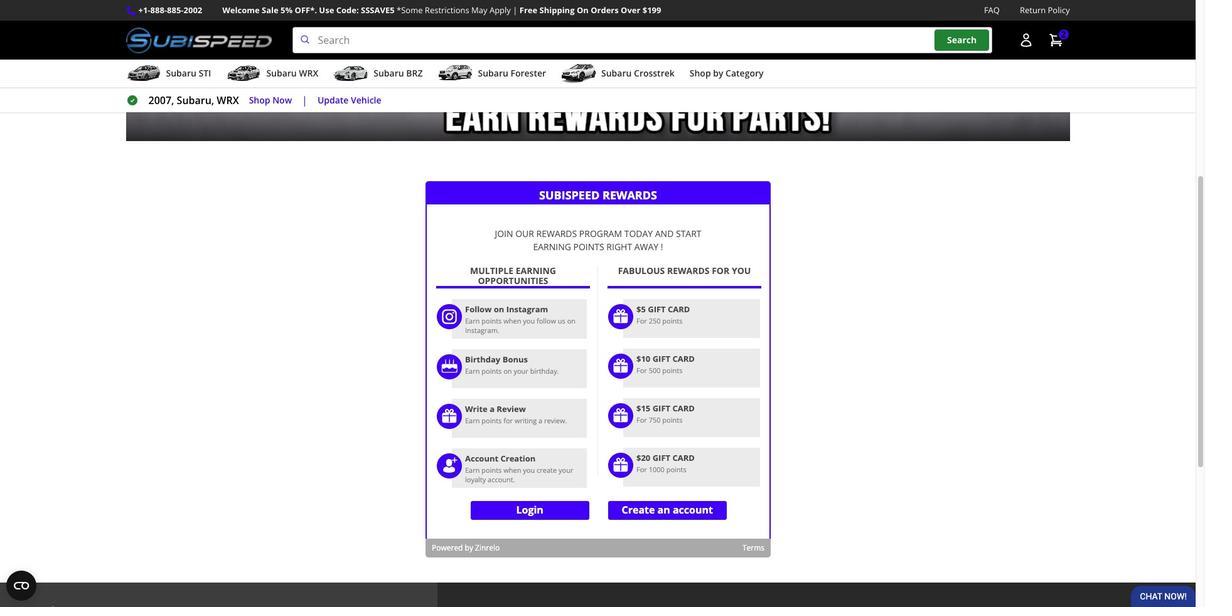 Task type: describe. For each thing, give the bounding box(es) containing it.
on
[[577, 4, 589, 16]]

+1-
[[138, 4, 150, 16]]

crosstrek
[[634, 67, 675, 79]]

shop by category
[[690, 67, 764, 79]]

forester
[[511, 67, 546, 79]]

faq link
[[985, 4, 1000, 17]]

a subaru sti thumbnail image image
[[126, 64, 161, 83]]

vehicle
[[351, 94, 382, 106]]

subaru for subaru sti
[[166, 67, 196, 79]]

*some
[[397, 4, 423, 16]]

885-
[[167, 4, 184, 16]]

subaru sti
[[166, 67, 211, 79]]

a subaru brz thumbnail image image
[[334, 64, 369, 83]]

2
[[1062, 28, 1067, 40]]

subaru,
[[177, 94, 214, 107]]

subaru forester
[[478, 67, 546, 79]]

welcome sale 5% off*. use code: sssave5
[[222, 4, 395, 16]]

hippogallery:original image
[[126, 0, 1070, 142]]

faq
[[985, 4, 1000, 16]]

888-
[[150, 4, 167, 16]]

free
[[520, 4, 538, 16]]

subispeed logo image
[[126, 27, 272, 53]]

update
[[318, 94, 349, 106]]

+1-888-885-2002 link
[[138, 4, 202, 17]]

subaru wrx
[[266, 67, 319, 79]]

+1-888-885-2002
[[138, 4, 202, 16]]

return
[[1020, 4, 1046, 16]]

a subaru crosstrek thumbnail image image
[[561, 64, 597, 83]]

subaru sti button
[[126, 62, 211, 87]]

return policy link
[[1020, 4, 1070, 17]]

subaru wrx button
[[226, 62, 319, 87]]

0 vertical spatial |
[[513, 4, 518, 16]]

subaru for subaru brz
[[374, 67, 404, 79]]

subaru brz
[[374, 67, 423, 79]]

shop by category button
[[690, 62, 764, 87]]

may
[[472, 4, 488, 16]]

shop for shop now
[[249, 94, 270, 106]]

a subaru forester thumbnail image image
[[438, 64, 473, 83]]

2 button
[[1043, 28, 1070, 53]]

brz
[[406, 67, 423, 79]]

return policy
[[1020, 4, 1070, 16]]

orders
[[591, 4, 619, 16]]

category
[[726, 67, 764, 79]]

subaru crosstrek
[[602, 67, 675, 79]]

over
[[621, 4, 641, 16]]

subaru for subaru forester
[[478, 67, 509, 79]]

welcome
[[222, 4, 260, 16]]

search input field
[[292, 27, 992, 53]]

apply
[[490, 4, 511, 16]]

open widget image
[[6, 571, 36, 602]]



Task type: locate. For each thing, give the bounding box(es) containing it.
| right now
[[302, 94, 308, 107]]

code:
[[336, 4, 359, 16]]

off*.
[[295, 4, 317, 16]]

2007,
[[149, 94, 174, 107]]

0 horizontal spatial shop
[[249, 94, 270, 106]]

wrx up the 'update'
[[299, 67, 319, 79]]

wrx
[[299, 67, 319, 79], [217, 94, 239, 107]]

subaru crosstrek button
[[561, 62, 675, 87]]

shop now link
[[249, 93, 292, 108]]

subaru inside 'dropdown button'
[[266, 67, 297, 79]]

1 subaru from the left
[[166, 67, 196, 79]]

0 horizontal spatial wrx
[[217, 94, 239, 107]]

5%
[[281, 4, 293, 16]]

subaru inside dropdown button
[[602, 67, 632, 79]]

restrictions
[[425, 4, 470, 16]]

subaru left brz
[[374, 67, 404, 79]]

button image
[[1019, 33, 1034, 48]]

0 horizontal spatial |
[[302, 94, 308, 107]]

1 horizontal spatial wrx
[[299, 67, 319, 79]]

by
[[714, 67, 724, 79]]

subaru inside "dropdown button"
[[166, 67, 196, 79]]

shop inside dropdown button
[[690, 67, 711, 79]]

sti
[[199, 67, 211, 79]]

subaru left forester
[[478, 67, 509, 79]]

subaru for subaru crosstrek
[[602, 67, 632, 79]]

0 vertical spatial shop
[[690, 67, 711, 79]]

1 vertical spatial shop
[[249, 94, 270, 106]]

| left free
[[513, 4, 518, 16]]

dialog
[[425, 182, 771, 558]]

subaru left crosstrek
[[602, 67, 632, 79]]

update vehicle button
[[318, 93, 382, 108]]

use
[[319, 4, 334, 16]]

subaru brz button
[[334, 62, 423, 87]]

wrx inside 'dropdown button'
[[299, 67, 319, 79]]

2002
[[184, 4, 202, 16]]

subaru inside dropdown button
[[478, 67, 509, 79]]

1 horizontal spatial shop
[[690, 67, 711, 79]]

|
[[513, 4, 518, 16], [302, 94, 308, 107]]

subaru left sti on the left top of the page
[[166, 67, 196, 79]]

1 vertical spatial |
[[302, 94, 308, 107]]

subaru forester button
[[438, 62, 546, 87]]

sssave5
[[361, 4, 395, 16]]

shipping
[[540, 4, 575, 16]]

subaru for subaru wrx
[[266, 67, 297, 79]]

2 subaru from the left
[[266, 67, 297, 79]]

1 horizontal spatial |
[[513, 4, 518, 16]]

policy
[[1048, 4, 1070, 16]]

wrx down a subaru wrx thumbnail image
[[217, 94, 239, 107]]

subaru inside "dropdown button"
[[374, 67, 404, 79]]

now
[[273, 94, 292, 106]]

update vehicle
[[318, 94, 382, 106]]

3 subaru from the left
[[374, 67, 404, 79]]

*some restrictions may apply | free shipping on orders over $199
[[397, 4, 662, 16]]

4 subaru from the left
[[478, 67, 509, 79]]

subaru
[[166, 67, 196, 79], [266, 67, 297, 79], [374, 67, 404, 79], [478, 67, 509, 79], [602, 67, 632, 79]]

$199
[[643, 4, 662, 16]]

shop for shop by category
[[690, 67, 711, 79]]

2007, subaru, wrx
[[149, 94, 239, 107]]

5 subaru from the left
[[602, 67, 632, 79]]

0 vertical spatial wrx
[[299, 67, 319, 79]]

a subaru wrx thumbnail image image
[[226, 64, 261, 83]]

shop
[[690, 67, 711, 79], [249, 94, 270, 106]]

sale
[[262, 4, 279, 16]]

search button
[[935, 30, 990, 51]]

search
[[948, 34, 977, 46]]

subaru up now
[[266, 67, 297, 79]]

shop left by
[[690, 67, 711, 79]]

shop left now
[[249, 94, 270, 106]]

shop now
[[249, 94, 292, 106]]

1 vertical spatial wrx
[[217, 94, 239, 107]]



Task type: vqa. For each thing, say whether or not it's contained in the screenshot.
Earn Rewards 'image'
no



